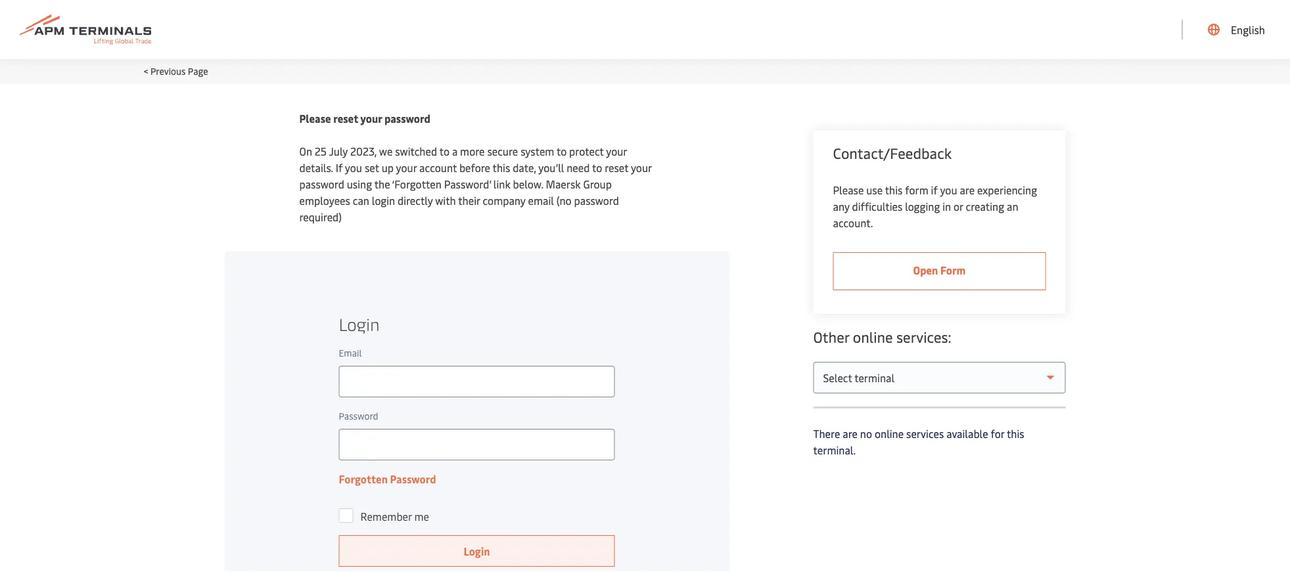 Task type: describe. For each thing, give the bounding box(es) containing it.
more
[[460, 144, 485, 158]]

link
[[494, 177, 511, 191]]

you inside "please use this form if you are experiencing any difficulties logging in or creating an account."
[[940, 183, 957, 197]]

system
[[521, 144, 554, 158]]

your up '2023,'
[[360, 111, 382, 126]]

directly
[[398, 194, 433, 208]]

date,
[[513, 161, 536, 175]]

login
[[372, 194, 395, 208]]

(no
[[557, 194, 572, 208]]

previous
[[151, 65, 186, 77]]

'forgotten
[[392, 177, 442, 191]]

logging
[[905, 199, 940, 214]]

group
[[583, 177, 612, 191]]

available
[[947, 427, 988, 441]]

this inside on 25 july 2023, we switched to a more secure system to protect your details. if you set up your account before this date, you'll need to reset your password using the 'forgotten password' link below. maersk group employees can login directly with their company email (no password required)
[[493, 161, 510, 175]]

you'll
[[539, 161, 564, 175]]

please reset your password
[[299, 111, 430, 126]]

if
[[336, 161, 343, 175]]

before
[[459, 161, 490, 175]]

an
[[1007, 199, 1018, 214]]

on
[[299, 144, 312, 158]]

there
[[813, 427, 840, 441]]

other
[[813, 327, 850, 347]]

terminal.
[[813, 443, 856, 457]]

1 horizontal spatial password
[[384, 111, 430, 126]]

services:
[[897, 327, 952, 347]]

your right protect
[[606, 144, 627, 158]]

reset inside on 25 july 2023, we switched to a more secure system to protect your details. if you set up your account before this date, you'll need to reset your password using the 'forgotten password' link below. maersk group employees can login directly with their company email (no password required)
[[605, 161, 629, 175]]

protect
[[569, 144, 604, 158]]

services
[[907, 427, 944, 441]]

on 25 july 2023, we switched to a more secure system to protect your details. if you set up your account before this date, you'll need to reset your password using the 'forgotten password' link below. maersk group employees can login directly with their company email (no password required)
[[299, 144, 652, 224]]

this inside "please use this form if you are experiencing any difficulties logging in or creating an account."
[[885, 183, 903, 197]]

use
[[867, 183, 883, 197]]

open form
[[913, 263, 966, 277]]

previous page link
[[151, 65, 208, 77]]

we
[[379, 144, 393, 158]]

< previous page
[[144, 65, 208, 77]]

you inside on 25 july 2023, we switched to a more secure system to protect your details. if you set up your account before this date, you'll need to reset your password using the 'forgotten password' link below. maersk group employees can login directly with their company email (no password required)
[[345, 161, 362, 175]]

maersk
[[546, 177, 581, 191]]

2 vertical spatial password
[[574, 194, 619, 208]]

english
[[1231, 23, 1265, 37]]

please use this form if you are experiencing any difficulties logging in or creating an account.
[[833, 183, 1037, 230]]

online inside there are no online services available for this terminal.
[[875, 427, 904, 441]]

secure
[[487, 144, 518, 158]]

account
[[419, 161, 457, 175]]

please for please use this form if you are experiencing any difficulties logging in or creating an account.
[[833, 183, 864, 197]]



Task type: vqa. For each thing, say whether or not it's contained in the screenshot.
the rightmost "are"
yes



Task type: locate. For each thing, give the bounding box(es) containing it.
are inside "please use this form if you are experiencing any difficulties logging in or creating an account."
[[960, 183, 975, 197]]

email
[[528, 194, 554, 208]]

details.
[[299, 161, 333, 175]]

1 vertical spatial reset
[[605, 161, 629, 175]]

in
[[943, 199, 951, 214]]

the
[[374, 177, 390, 191]]

open form link
[[833, 252, 1046, 291]]

0 horizontal spatial to
[[440, 144, 450, 158]]

can
[[353, 194, 369, 208]]

1 horizontal spatial reset
[[605, 161, 629, 175]]

open
[[913, 263, 938, 277]]

password down group
[[574, 194, 619, 208]]

online right other
[[853, 327, 893, 347]]

required)
[[299, 210, 342, 224]]

you
[[345, 161, 362, 175], [940, 183, 957, 197]]

0 horizontal spatial you
[[345, 161, 362, 175]]

1 vertical spatial you
[[940, 183, 957, 197]]

0 vertical spatial you
[[345, 161, 362, 175]]

other online services:
[[813, 327, 952, 347]]

please inside "please use this form if you are experiencing any difficulties logging in or creating an account."
[[833, 183, 864, 197]]

reset up group
[[605, 161, 629, 175]]

to up you'll
[[557, 144, 567, 158]]

or
[[954, 199, 963, 214]]

0 horizontal spatial reset
[[333, 111, 358, 126]]

please up 25
[[299, 111, 331, 126]]

your right up
[[396, 161, 417, 175]]

1 horizontal spatial to
[[557, 144, 567, 158]]

2 horizontal spatial password
[[574, 194, 619, 208]]

1 horizontal spatial please
[[833, 183, 864, 197]]

reset
[[333, 111, 358, 126], [605, 161, 629, 175]]

1 vertical spatial online
[[875, 427, 904, 441]]

a
[[452, 144, 458, 158]]

0 vertical spatial please
[[299, 111, 331, 126]]

their
[[458, 194, 480, 208]]

password up switched
[[384, 111, 430, 126]]

0 horizontal spatial please
[[299, 111, 331, 126]]

form
[[905, 183, 929, 197]]

online right no on the bottom of page
[[875, 427, 904, 441]]

2 vertical spatial this
[[1007, 427, 1025, 441]]

your right need
[[631, 161, 652, 175]]

are up or
[[960, 183, 975, 197]]

up
[[382, 161, 394, 175]]

password'
[[444, 177, 491, 191]]

for
[[991, 427, 1005, 441]]

experiencing
[[977, 183, 1037, 197]]

1 vertical spatial password
[[299, 177, 344, 191]]

no
[[860, 427, 872, 441]]

this right for
[[1007, 427, 1025, 441]]

there are no online services available for this terminal.
[[813, 427, 1025, 457]]

this inside there are no online services available for this terminal.
[[1007, 427, 1025, 441]]

please
[[299, 111, 331, 126], [833, 183, 864, 197]]

this up link
[[493, 161, 510, 175]]

using
[[347, 177, 372, 191]]

password
[[384, 111, 430, 126], [299, 177, 344, 191], [574, 194, 619, 208]]

please for please reset your password
[[299, 111, 331, 126]]

this right use
[[885, 183, 903, 197]]

1 horizontal spatial this
[[885, 183, 903, 197]]

company
[[483, 194, 526, 208]]

0 vertical spatial reset
[[333, 111, 358, 126]]

to up group
[[592, 161, 602, 175]]

page
[[188, 65, 208, 77]]

0 horizontal spatial are
[[843, 427, 858, 441]]

1 horizontal spatial you
[[940, 183, 957, 197]]

0 vertical spatial password
[[384, 111, 430, 126]]

2 horizontal spatial to
[[592, 161, 602, 175]]

1 horizontal spatial are
[[960, 183, 975, 197]]

password up employees
[[299, 177, 344, 191]]

0 vertical spatial online
[[853, 327, 893, 347]]

2 horizontal spatial this
[[1007, 427, 1025, 441]]

online
[[853, 327, 893, 347], [875, 427, 904, 441]]

2023,
[[350, 144, 377, 158]]

<
[[144, 65, 148, 77]]

any
[[833, 199, 850, 214]]

1 vertical spatial this
[[885, 183, 903, 197]]

if
[[931, 183, 938, 197]]

difficulties
[[852, 199, 903, 214]]

reset up july
[[333, 111, 358, 126]]

0 horizontal spatial password
[[299, 177, 344, 191]]

set
[[365, 161, 379, 175]]

your
[[360, 111, 382, 126], [606, 144, 627, 158], [396, 161, 417, 175], [631, 161, 652, 175]]

to
[[440, 144, 450, 158], [557, 144, 567, 158], [592, 161, 602, 175]]

to left 'a'
[[440, 144, 450, 158]]

0 vertical spatial this
[[493, 161, 510, 175]]

account.
[[833, 216, 873, 230]]

are inside there are no online services available for this terminal.
[[843, 427, 858, 441]]

25
[[315, 144, 327, 158]]

creating
[[966, 199, 1004, 214]]

form
[[941, 263, 966, 277]]

with
[[435, 194, 456, 208]]

1 vertical spatial are
[[843, 427, 858, 441]]

are left no on the bottom of page
[[843, 427, 858, 441]]

contact/feedback
[[833, 143, 952, 163]]

employees
[[299, 194, 350, 208]]

please up any
[[833, 183, 864, 197]]

july
[[329, 144, 348, 158]]

are
[[960, 183, 975, 197], [843, 427, 858, 441]]

1 vertical spatial please
[[833, 183, 864, 197]]

need
[[567, 161, 590, 175]]

below.
[[513, 177, 543, 191]]

this
[[493, 161, 510, 175], [885, 183, 903, 197], [1007, 427, 1025, 441]]

switched
[[395, 144, 437, 158]]

english button
[[1208, 0, 1265, 59]]

0 horizontal spatial this
[[493, 161, 510, 175]]

0 vertical spatial are
[[960, 183, 975, 197]]



